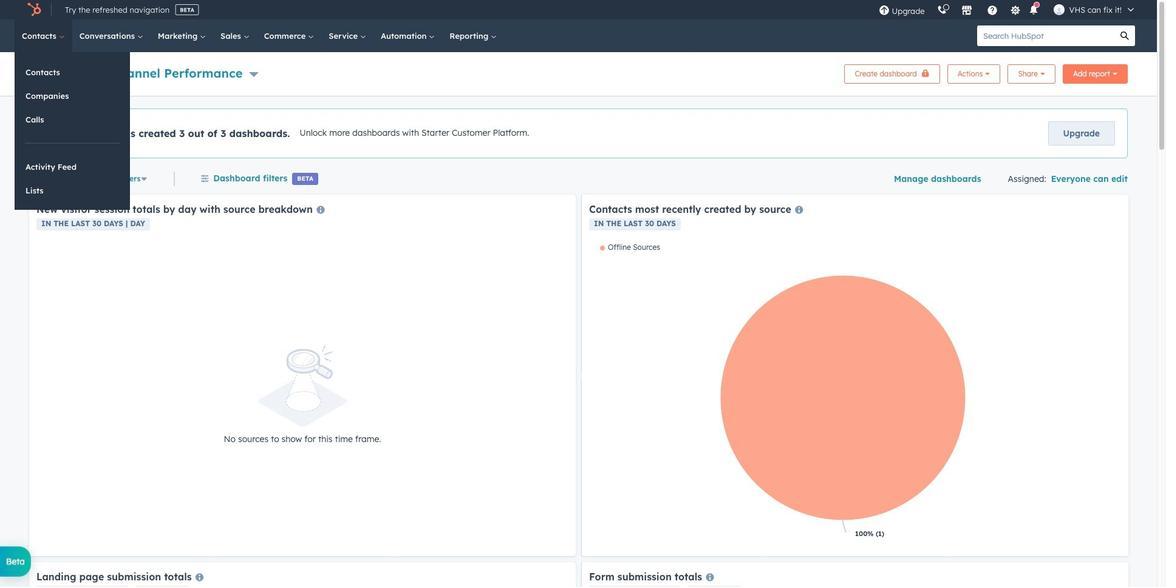 Task type: vqa. For each thing, say whether or not it's contained in the screenshot.
banner
yes



Task type: locate. For each thing, give the bounding box(es) containing it.
contacts most recently created by source element
[[582, 195, 1128, 557]]

interactive chart image
[[589, 243, 1121, 550]]

menu
[[873, 0, 1142, 19]]

toggle series visibility region
[[600, 243, 660, 252]]

banner
[[29, 61, 1128, 84]]

form submission totals element
[[582, 563, 1128, 588]]

contacts menu
[[15, 52, 130, 210]]



Task type: describe. For each thing, give the bounding box(es) containing it.
landing page submission totals element
[[29, 563, 576, 588]]

new visitor session totals by day with source breakdown element
[[29, 195, 576, 557]]

marketplaces image
[[961, 5, 972, 16]]

Search HubSpot search field
[[977, 26, 1115, 46]]

jer mill image
[[1054, 4, 1064, 15]]



